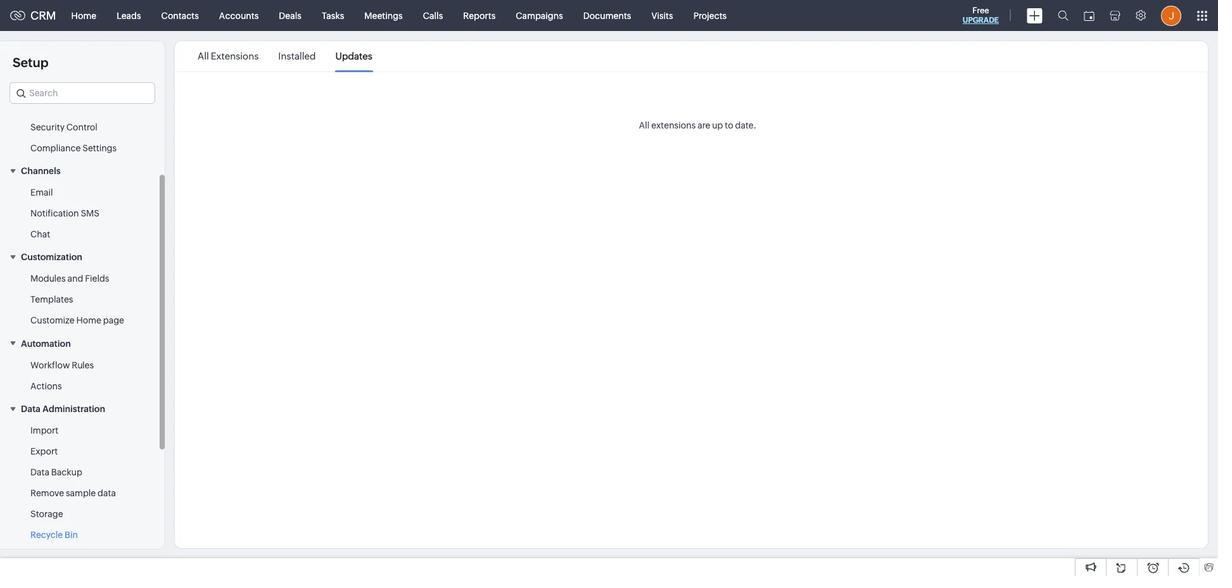 Task type: vqa. For each thing, say whether or not it's contained in the screenshot.
Month link
no



Task type: describe. For each thing, give the bounding box(es) containing it.
calendar image
[[1084, 10, 1095, 21]]

recycle
[[30, 530, 63, 540]]

email link
[[30, 186, 53, 199]]

data for data administration
[[21, 404, 40, 414]]

deals link
[[269, 0, 312, 31]]

updates link
[[335, 42, 372, 71]]

are
[[697, 120, 710, 130]]

remove
[[30, 488, 64, 499]]

to
[[725, 120, 733, 130]]

notification sms
[[30, 208, 99, 219]]

all extensions link
[[198, 42, 259, 71]]

projects link
[[683, 0, 737, 31]]

meetings
[[364, 10, 403, 21]]

documents link
[[573, 0, 641, 31]]

all extensions are up to date.
[[639, 120, 756, 130]]

users
[[30, 101, 53, 111]]

free upgrade
[[963, 6, 999, 25]]

export link
[[30, 445, 58, 458]]

0 vertical spatial home
[[71, 10, 96, 21]]

page
[[103, 316, 124, 326]]

accounts link
[[209, 0, 269, 31]]

data
[[98, 488, 116, 499]]

import link
[[30, 424, 58, 437]]

profile element
[[1153, 0, 1189, 31]]

compliance settings link
[[30, 142, 117, 154]]

administration
[[42, 404, 105, 414]]

customization region
[[0, 269, 165, 332]]

automation region
[[0, 355, 165, 397]]

projects
[[693, 10, 727, 21]]

calls link
[[413, 0, 453, 31]]

documents
[[583, 10, 631, 21]]

and
[[67, 274, 83, 284]]

automation
[[21, 339, 71, 349]]

security control
[[30, 122, 97, 132]]

templates link
[[30, 294, 73, 306]]

channels
[[21, 166, 61, 176]]

setup
[[13, 55, 48, 70]]

modules and fields
[[30, 274, 109, 284]]

customize home page link
[[30, 314, 124, 327]]

data administration region
[[0, 421, 165, 546]]

recycle bin
[[30, 530, 78, 540]]

leads link
[[107, 0, 151, 31]]

home link
[[61, 0, 107, 31]]

reports
[[463, 10, 496, 21]]

visits link
[[641, 0, 683, 31]]

all for all extensions
[[198, 51, 209, 61]]

search element
[[1050, 0, 1076, 31]]

data backup link
[[30, 466, 82, 479]]

extensions
[[651, 120, 696, 130]]

automation button
[[0, 332, 165, 355]]

chat link
[[30, 228, 50, 241]]

compliance
[[30, 143, 81, 153]]

fields
[[85, 274, 109, 284]]

crm link
[[10, 9, 56, 22]]

calls
[[423, 10, 443, 21]]

contacts
[[161, 10, 199, 21]]

channels button
[[0, 159, 165, 182]]

chat
[[30, 229, 50, 239]]

control
[[66, 122, 97, 132]]

security
[[30, 122, 65, 132]]

accounts
[[219, 10, 259, 21]]

channels region
[[0, 182, 165, 245]]

data administration
[[21, 404, 105, 414]]

visits
[[651, 10, 673, 21]]

backup
[[51, 468, 82, 478]]

workflow rules link
[[30, 359, 94, 372]]

campaigns
[[516, 10, 563, 21]]

profile image
[[1161, 5, 1181, 26]]



Task type: locate. For each thing, give the bounding box(es) containing it.
export
[[30, 447, 58, 457]]

customize home page
[[30, 316, 124, 326]]

compliance settings
[[30, 143, 117, 153]]

all extensions
[[198, 51, 259, 61]]

storage link
[[30, 508, 63, 521]]

notification
[[30, 208, 79, 219]]

email
[[30, 188, 53, 198]]

data
[[21, 404, 40, 414], [30, 468, 49, 478]]

0 vertical spatial data
[[21, 404, 40, 414]]

region
[[0, 96, 165, 159]]

data inside region
[[30, 468, 49, 478]]

leads
[[117, 10, 141, 21]]

users link
[[30, 100, 53, 113]]

all
[[198, 51, 209, 61], [639, 120, 649, 130]]

data inside dropdown button
[[21, 404, 40, 414]]

rules
[[72, 360, 94, 370]]

meetings link
[[354, 0, 413, 31]]

installed link
[[278, 42, 316, 71]]

workflow
[[30, 360, 70, 370]]

1 vertical spatial all
[[639, 120, 649, 130]]

region containing users
[[0, 96, 165, 159]]

data backup
[[30, 468, 82, 478]]

search image
[[1058, 10, 1069, 21]]

date.
[[735, 120, 756, 130]]

create menu element
[[1019, 0, 1050, 31]]

customization button
[[0, 245, 165, 269]]

notification sms link
[[30, 207, 99, 220]]

extensions
[[211, 51, 259, 61]]

1 horizontal spatial all
[[639, 120, 649, 130]]

installed
[[278, 51, 316, 61]]

templates
[[30, 295, 73, 305]]

modules and fields link
[[30, 273, 109, 285]]

all left the extensions
[[639, 120, 649, 130]]

all for all extensions are up to date.
[[639, 120, 649, 130]]

upgrade
[[963, 16, 999, 25]]

data for data backup
[[30, 468, 49, 478]]

security control link
[[30, 121, 97, 133]]

1 vertical spatial data
[[30, 468, 49, 478]]

reports link
[[453, 0, 506, 31]]

recycle bin link
[[30, 529, 78, 542]]

deals
[[279, 10, 301, 21]]

data down 'export' link
[[30, 468, 49, 478]]

tasks
[[322, 10, 344, 21]]

Search text field
[[10, 83, 155, 103]]

customize
[[30, 316, 75, 326]]

updates
[[335, 51, 372, 61]]

home
[[71, 10, 96, 21], [76, 316, 101, 326]]

settings
[[82, 143, 117, 153]]

free
[[972, 6, 989, 15]]

up
[[712, 120, 723, 130]]

actions link
[[30, 380, 62, 393]]

1 vertical spatial home
[[76, 316, 101, 326]]

0 vertical spatial all
[[198, 51, 209, 61]]

remove sample data link
[[30, 487, 116, 500]]

home up automation dropdown button
[[76, 316, 101, 326]]

0 horizontal spatial all
[[198, 51, 209, 61]]

None field
[[10, 82, 155, 104]]

campaigns link
[[506, 0, 573, 31]]

create menu image
[[1027, 8, 1043, 23]]

home inside customization 'region'
[[76, 316, 101, 326]]

tasks link
[[312, 0, 354, 31]]

data administration button
[[0, 397, 165, 421]]

all left the extensions at the top
[[198, 51, 209, 61]]

modules
[[30, 274, 66, 284]]

data up 'import' link
[[21, 404, 40, 414]]

sample
[[66, 488, 96, 499]]

home right the crm
[[71, 10, 96, 21]]

crm
[[30, 9, 56, 22]]

contacts link
[[151, 0, 209, 31]]

actions
[[30, 381, 62, 391]]

customization
[[21, 252, 82, 262]]

storage
[[30, 509, 63, 519]]

import
[[30, 426, 58, 436]]

bin
[[65, 530, 78, 540]]

remove sample data
[[30, 488, 116, 499]]

workflow rules
[[30, 360, 94, 370]]

sms
[[81, 208, 99, 219]]



